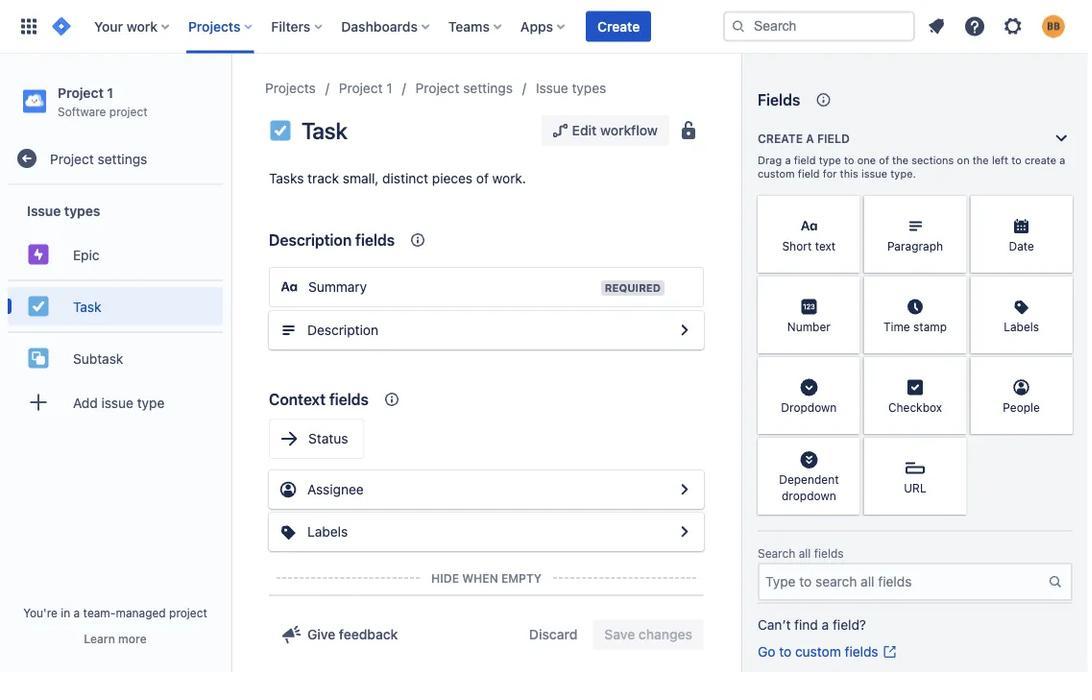 Task type: locate. For each thing, give the bounding box(es) containing it.
0 horizontal spatial to
[[780, 644, 792, 660]]

project settings link
[[416, 77, 513, 100], [8, 140, 223, 178]]

project
[[339, 80, 383, 96], [416, 80, 460, 96], [58, 85, 104, 100], [50, 151, 94, 167]]

type inside drag a field type to one of the sections on the left to create a custom field for this issue type.
[[820, 154, 842, 167]]

open field configuration image inside labels button
[[674, 521, 697, 544]]

issue up epic link
[[27, 203, 61, 219]]

types up epic on the top left
[[64, 203, 100, 219]]

track
[[308, 171, 339, 186]]

0 vertical spatial create
[[598, 18, 640, 34]]

dashboards button
[[336, 11, 437, 42]]

small,
[[343, 171, 379, 186]]

description for description fields
[[269, 231, 352, 249]]

0 horizontal spatial project settings link
[[8, 140, 223, 178]]

discard
[[529, 627, 578, 643]]

search all fields
[[758, 547, 844, 561]]

your
[[94, 18, 123, 34]]

fields
[[356, 231, 395, 249], [330, 391, 369, 409], [815, 547, 844, 561], [845, 644, 879, 660]]

project 1
[[339, 80, 393, 96]]

issue down apps popup button
[[536, 80, 569, 96]]

to up this on the right of page
[[845, 154, 855, 167]]

0 vertical spatial issue
[[536, 80, 569, 96]]

1 horizontal spatial issue types
[[536, 80, 607, 96]]

0 vertical spatial types
[[572, 80, 607, 96]]

1 vertical spatial project
[[169, 606, 207, 620]]

1 horizontal spatial projects
[[265, 80, 316, 96]]

the up type.
[[893, 154, 909, 167]]

projects for projects dropdown button
[[188, 18, 241, 34]]

1 vertical spatial type
[[137, 395, 165, 411]]

type down 'subtask' link
[[137, 395, 165, 411]]

create right apps popup button
[[598, 18, 640, 34]]

issue types for issue types link
[[536, 80, 607, 96]]

task down epic on the top left
[[73, 299, 101, 315]]

field up for
[[818, 132, 850, 145]]

more information image up dropdown
[[836, 359, 859, 383]]

1 horizontal spatial of
[[880, 154, 890, 167]]

more information about the fields image
[[812, 88, 835, 111]]

drag
[[758, 154, 783, 167]]

more information image down the create
[[1049, 198, 1072, 221]]

create up drag
[[758, 132, 804, 145]]

issue inside button
[[101, 395, 134, 411]]

all
[[799, 547, 812, 561]]

work.
[[493, 171, 527, 186]]

1 horizontal spatial types
[[572, 80, 607, 96]]

issue inside drag a field type to one of the sections on the left to create a custom field for this issue type.
[[862, 168, 888, 180]]

0 vertical spatial description
[[269, 231, 352, 249]]

issue
[[536, 80, 569, 96], [27, 203, 61, 219]]

more information image for dropdown
[[836, 359, 859, 383]]

1 vertical spatial settings
[[98, 151, 147, 167]]

0 vertical spatial open field configuration image
[[674, 319, 697, 342]]

hide when empty
[[432, 572, 542, 585]]

pieces
[[432, 171, 473, 186]]

field left for
[[799, 168, 820, 180]]

the
[[893, 154, 909, 167], [973, 154, 990, 167]]

edit workflow button
[[542, 115, 670, 146]]

a
[[807, 132, 815, 145], [786, 154, 792, 167], [1060, 154, 1066, 167], [74, 606, 80, 620], [822, 618, 830, 633]]

create for create
[[598, 18, 640, 34]]

1 horizontal spatial project settings link
[[416, 77, 513, 100]]

project settings link down software
[[8, 140, 223, 178]]

1 vertical spatial field
[[795, 154, 817, 167]]

2 open field configuration image from the top
[[674, 479, 697, 502]]

more information image up stamp
[[942, 279, 965, 302]]

0 horizontal spatial types
[[64, 203, 100, 219]]

0 horizontal spatial projects
[[188, 18, 241, 34]]

1 inside project 1 software project
[[107, 85, 113, 100]]

0 vertical spatial field
[[818, 132, 850, 145]]

a right find
[[822, 618, 830, 633]]

0 horizontal spatial the
[[893, 154, 909, 167]]

projects link
[[265, 77, 316, 100]]

custom down can't find a field?
[[796, 644, 842, 660]]

0 horizontal spatial issue types
[[27, 203, 100, 219]]

of
[[880, 154, 890, 167], [477, 171, 489, 186]]

1 vertical spatial custom
[[796, 644, 842, 660]]

issue types up "edit"
[[536, 80, 607, 96]]

more
[[118, 632, 147, 646]]

add issue type button
[[8, 384, 223, 422]]

stamp
[[914, 320, 948, 333]]

1 horizontal spatial create
[[758, 132, 804, 145]]

search
[[758, 547, 796, 561]]

projects
[[188, 18, 241, 34], [265, 80, 316, 96]]

more information about the context fields image
[[381, 388, 404, 411]]

project right managed
[[169, 606, 207, 620]]

project down primary element
[[339, 80, 383, 96]]

fields left this link will be opened in a new tab icon
[[845, 644, 879, 660]]

description inside 'description' "button"
[[308, 322, 379, 338]]

project settings down teams
[[416, 80, 513, 96]]

1 vertical spatial issue types
[[27, 203, 100, 219]]

your profile and settings image
[[1043, 15, 1066, 38]]

2 vertical spatial open field configuration image
[[674, 521, 697, 544]]

types
[[572, 80, 607, 96], [64, 203, 100, 219]]

project settings link down teams
[[416, 77, 513, 100]]

0 vertical spatial custom
[[758, 168, 796, 180]]

issue types inside 'group'
[[27, 203, 100, 219]]

search image
[[731, 19, 747, 34]]

1 vertical spatial description
[[308, 322, 379, 338]]

1 horizontal spatial issue
[[536, 80, 569, 96]]

1 open field configuration image from the top
[[674, 319, 697, 342]]

project down teams
[[416, 80, 460, 96]]

teams
[[449, 18, 490, 34]]

issue types up epic on the top left
[[27, 203, 100, 219]]

context fields
[[269, 391, 369, 409]]

this
[[841, 168, 859, 180]]

0 horizontal spatial type
[[137, 395, 165, 411]]

to right left
[[1012, 154, 1023, 167]]

1 vertical spatial issue
[[27, 203, 61, 219]]

0 horizontal spatial settings
[[98, 151, 147, 167]]

0 vertical spatial issue
[[862, 168, 888, 180]]

team-
[[83, 606, 116, 620]]

banner
[[0, 0, 1089, 54]]

issue types link
[[536, 77, 607, 100]]

0 horizontal spatial task
[[73, 299, 101, 315]]

you're in a team-managed project
[[23, 606, 207, 620]]

0 horizontal spatial project
[[109, 105, 148, 118]]

text
[[816, 239, 836, 253]]

of left "work."
[[477, 171, 489, 186]]

distinct
[[383, 171, 429, 186]]

1 horizontal spatial labels
[[1005, 320, 1040, 333]]

0 horizontal spatial project settings
[[50, 151, 147, 167]]

settings down project 1 software project
[[98, 151, 147, 167]]

types for issue types link
[[572, 80, 607, 96]]

managed
[[116, 606, 166, 620]]

1 vertical spatial task
[[73, 299, 101, 315]]

time
[[884, 320, 911, 333]]

issue
[[862, 168, 888, 180], [101, 395, 134, 411]]

in
[[61, 606, 70, 620]]

1 vertical spatial open field configuration image
[[674, 479, 697, 502]]

0 vertical spatial type
[[820, 154, 842, 167]]

1 for project 1 software project
[[107, 85, 113, 100]]

description down summary
[[308, 322, 379, 338]]

0 horizontal spatial issue
[[27, 203, 61, 219]]

more information image
[[836, 198, 859, 221], [942, 198, 965, 221], [1049, 279, 1072, 302], [942, 359, 965, 383], [1049, 359, 1072, 383], [836, 440, 859, 463]]

find
[[795, 618, 819, 633]]

dependent
[[780, 473, 840, 487]]

more information image for number
[[836, 279, 859, 302]]

create a field
[[758, 132, 850, 145]]

1 vertical spatial projects
[[265, 80, 316, 96]]

1 down dashboards popup button
[[387, 80, 393, 96]]

custom inside drag a field type to one of the sections on the left to create a custom field for this issue type.
[[758, 168, 796, 180]]

can't find a field?
[[758, 618, 867, 633]]

task group
[[8, 280, 223, 332]]

1 horizontal spatial type
[[820, 154, 842, 167]]

1 vertical spatial labels
[[308, 524, 348, 540]]

more information image for labels
[[1049, 279, 1072, 302]]

open field configuration image inside 'description' "button"
[[674, 319, 697, 342]]

a right in
[[74, 606, 80, 620]]

0 horizontal spatial issue
[[101, 395, 134, 411]]

0 vertical spatial labels
[[1005, 320, 1040, 333]]

more information image
[[1049, 198, 1072, 221], [836, 279, 859, 302], [942, 279, 965, 302], [836, 359, 859, 383]]

0 vertical spatial task
[[302, 117, 348, 144]]

primary element
[[12, 0, 724, 53]]

to right go
[[780, 644, 792, 660]]

project right software
[[109, 105, 148, 118]]

0 vertical spatial of
[[880, 154, 890, 167]]

0 horizontal spatial of
[[477, 171, 489, 186]]

labels for more information icon corresponding to labels
[[1005, 320, 1040, 333]]

1 horizontal spatial 1
[[387, 80, 393, 96]]

0 vertical spatial issue types
[[536, 80, 607, 96]]

2 vertical spatial field
[[799, 168, 820, 180]]

issue types
[[536, 80, 607, 96], [27, 203, 100, 219]]

labels down assignee
[[308, 524, 348, 540]]

description up summary
[[269, 231, 352, 249]]

of right one
[[880, 154, 890, 167]]

settings image
[[1002, 15, 1026, 38]]

can't
[[758, 618, 791, 633]]

type
[[820, 154, 842, 167], [137, 395, 165, 411]]

0 vertical spatial projects
[[188, 18, 241, 34]]

labels for open field configuration image within the labels button
[[308, 524, 348, 540]]

issue type icon image
[[269, 119, 292, 142]]

1 horizontal spatial project settings
[[416, 80, 513, 96]]

0 horizontal spatial labels
[[308, 524, 348, 540]]

0 horizontal spatial 1
[[107, 85, 113, 100]]

custom
[[758, 168, 796, 180], [796, 644, 842, 660]]

types up "edit"
[[572, 80, 607, 96]]

date
[[1010, 239, 1035, 253]]

create for create a field
[[758, 132, 804, 145]]

3 open field configuration image from the top
[[674, 521, 697, 544]]

feedback
[[339, 627, 398, 643]]

1 vertical spatial issue
[[101, 395, 134, 411]]

2 horizontal spatial to
[[1012, 154, 1023, 167]]

1 vertical spatial project settings link
[[8, 140, 223, 178]]

1 horizontal spatial settings
[[463, 80, 513, 96]]

create inside button
[[598, 18, 640, 34]]

open field configuration image
[[674, 319, 697, 342], [674, 479, 697, 502], [674, 521, 697, 544]]

projects up sidebar navigation image
[[188, 18, 241, 34]]

go to custom fields link
[[758, 643, 898, 662]]

types inside 'group'
[[64, 203, 100, 219]]

1
[[387, 80, 393, 96], [107, 85, 113, 100]]

projects up issue type icon
[[265, 80, 316, 96]]

sidebar navigation image
[[210, 77, 252, 115]]

issue right add
[[101, 395, 134, 411]]

projects inside dropdown button
[[188, 18, 241, 34]]

dropdown
[[782, 490, 837, 503]]

labels inside button
[[308, 524, 348, 540]]

short
[[783, 239, 812, 253]]

0 vertical spatial project
[[109, 105, 148, 118]]

projects for projects link
[[265, 80, 316, 96]]

custom down drag
[[758, 168, 796, 180]]

type up for
[[820, 154, 842, 167]]

create
[[598, 18, 640, 34], [758, 132, 804, 145]]

project
[[109, 105, 148, 118], [169, 606, 207, 620]]

field down create a field
[[795, 154, 817, 167]]

url
[[905, 481, 927, 495]]

more information image down the text at the top of page
[[836, 279, 859, 302]]

2 the from the left
[[973, 154, 990, 167]]

issue for 'group' containing issue types
[[27, 203, 61, 219]]

project up software
[[58, 85, 104, 100]]

a down more information about the fields "icon"
[[807, 132, 815, 145]]

0 horizontal spatial create
[[598, 18, 640, 34]]

jira software image
[[50, 15, 73, 38]]

the right on
[[973, 154, 990, 167]]

1 horizontal spatial the
[[973, 154, 990, 167]]

1 for project 1
[[387, 80, 393, 96]]

0 vertical spatial settings
[[463, 80, 513, 96]]

issue inside 'group'
[[27, 203, 61, 219]]

group containing issue types
[[8, 186, 223, 434]]

dropdown
[[782, 401, 838, 414]]

1 horizontal spatial task
[[302, 117, 348, 144]]

of inside drag a field type to one of the sections on the left to create a custom field for this issue type.
[[880, 154, 890, 167]]

1 vertical spatial create
[[758, 132, 804, 145]]

1 vertical spatial of
[[477, 171, 489, 186]]

1 down your
[[107, 85, 113, 100]]

checkbox
[[889, 401, 943, 414]]

more information image for date
[[1049, 198, 1072, 221]]

0 vertical spatial project settings
[[416, 80, 513, 96]]

group
[[8, 186, 223, 434]]

drag a field type to one of the sections on the left to create a custom field for this issue type.
[[758, 154, 1066, 180]]

more information about the context fields image
[[407, 229, 430, 252]]

assignee
[[308, 482, 364, 498]]

issue down one
[[862, 168, 888, 180]]

open field configuration image inside assignee 'button'
[[674, 479, 697, 502]]

tasks
[[269, 171, 304, 186]]

1 vertical spatial types
[[64, 203, 100, 219]]

task right issue type icon
[[302, 117, 348, 144]]

labels down date
[[1005, 320, 1040, 333]]

settings down "teams" popup button
[[463, 80, 513, 96]]

context
[[269, 391, 326, 409]]

sections
[[912, 154, 955, 167]]

more information image for time stamp
[[942, 279, 965, 302]]

1 horizontal spatial issue
[[862, 168, 888, 180]]

learn
[[84, 632, 115, 646]]

more information image for checkbox
[[942, 359, 965, 383]]

project settings down software
[[50, 151, 147, 167]]

create
[[1026, 154, 1057, 167]]



Task type: describe. For each thing, give the bounding box(es) containing it.
issue for issue types link
[[536, 80, 569, 96]]

workflow
[[601, 123, 658, 138]]

open field configuration image for assignee
[[674, 521, 697, 544]]

project 1 software project
[[58, 85, 148, 118]]

1 horizontal spatial project
[[169, 606, 207, 620]]

filters
[[271, 18, 311, 34]]

subtask
[[73, 351, 123, 366]]

give
[[308, 627, 336, 643]]

jira software image
[[50, 15, 73, 38]]

for
[[824, 168, 838, 180]]

types for 'group' containing issue types
[[64, 203, 100, 219]]

task inside group
[[73, 299, 101, 315]]

status
[[309, 431, 348, 447]]

description fields
[[269, 231, 395, 249]]

this link will be opened in a new tab image
[[883, 645, 898, 660]]

tasks track small, distinct pieces of work.
[[269, 171, 527, 186]]

filters button
[[266, 11, 330, 42]]

type.
[[891, 168, 917, 180]]

on
[[958, 154, 970, 167]]

create button
[[586, 11, 652, 42]]

project inside project 1 software project
[[58, 85, 104, 100]]

1 vertical spatial project settings
[[50, 151, 147, 167]]

empty
[[502, 572, 542, 585]]

discard button
[[518, 620, 590, 651]]

add
[[73, 395, 98, 411]]

issue types for 'group' containing issue types
[[27, 203, 100, 219]]

more information image for people
[[1049, 359, 1072, 383]]

assignee button
[[269, 471, 705, 509]]

give feedback
[[308, 627, 398, 643]]

epic link
[[8, 236, 223, 274]]

apps
[[521, 18, 554, 34]]

edit workflow
[[572, 123, 658, 138]]

give feedback button
[[269, 620, 410, 651]]

dashboards
[[342, 18, 418, 34]]

fields left more information about the context fields icon
[[356, 231, 395, 249]]

apps button
[[515, 11, 573, 42]]

edit
[[572, 123, 597, 138]]

projects button
[[183, 11, 260, 42]]

description for description
[[308, 322, 379, 338]]

more information image for dependent dropdown
[[836, 440, 859, 463]]

learn more button
[[84, 631, 147, 647]]

hide
[[432, 572, 459, 585]]

learn more
[[84, 632, 147, 646]]

field for drag
[[795, 154, 817, 167]]

Type to search all fields text field
[[760, 565, 1049, 600]]

fields right all on the right of the page
[[815, 547, 844, 561]]

field for create
[[818, 132, 850, 145]]

short text
[[783, 239, 836, 253]]

your work button
[[88, 11, 177, 42]]

a right the create
[[1060, 154, 1066, 167]]

type inside button
[[137, 395, 165, 411]]

when
[[462, 572, 499, 585]]

work
[[127, 18, 158, 34]]

project down software
[[50, 151, 94, 167]]

1 horizontal spatial to
[[845, 154, 855, 167]]

appswitcher icon image
[[17, 15, 40, 38]]

project 1 link
[[339, 77, 393, 100]]

time stamp
[[884, 320, 948, 333]]

summary
[[309, 279, 367, 295]]

paragraph
[[888, 239, 944, 253]]

go
[[758, 644, 776, 660]]

fields
[[758, 91, 801, 109]]

more information image for short text
[[836, 198, 859, 221]]

add issue type image
[[27, 391, 50, 414]]

software
[[58, 105, 106, 118]]

one
[[858, 154, 877, 167]]

people
[[1004, 401, 1041, 414]]

a right drag
[[786, 154, 792, 167]]

go to custom fields
[[758, 644, 879, 660]]

subtask link
[[8, 339, 223, 378]]

task link
[[8, 288, 223, 326]]

help image
[[964, 15, 987, 38]]

you're
[[23, 606, 58, 620]]

Search field
[[724, 11, 916, 42]]

add issue type
[[73, 395, 165, 411]]

labels button
[[269, 513, 705, 552]]

no restrictions image
[[678, 119, 701, 142]]

epic
[[73, 247, 100, 263]]

open field configuration image for summary
[[674, 319, 697, 342]]

fields left more information about the context fields image
[[330, 391, 369, 409]]

more information image for paragraph
[[942, 198, 965, 221]]

0 vertical spatial project settings link
[[416, 77, 513, 100]]

project inside project 1 software project
[[109, 105, 148, 118]]

description button
[[269, 311, 705, 350]]

banner containing your work
[[0, 0, 1089, 54]]

field?
[[833, 618, 867, 633]]

1 the from the left
[[893, 154, 909, 167]]

left
[[993, 154, 1009, 167]]

required
[[605, 282, 661, 295]]

notifications image
[[926, 15, 949, 38]]

number
[[788, 320, 831, 333]]

teams button
[[443, 11, 509, 42]]



Task type: vqa. For each thing, say whether or not it's contained in the screenshot.
project to the left
yes



